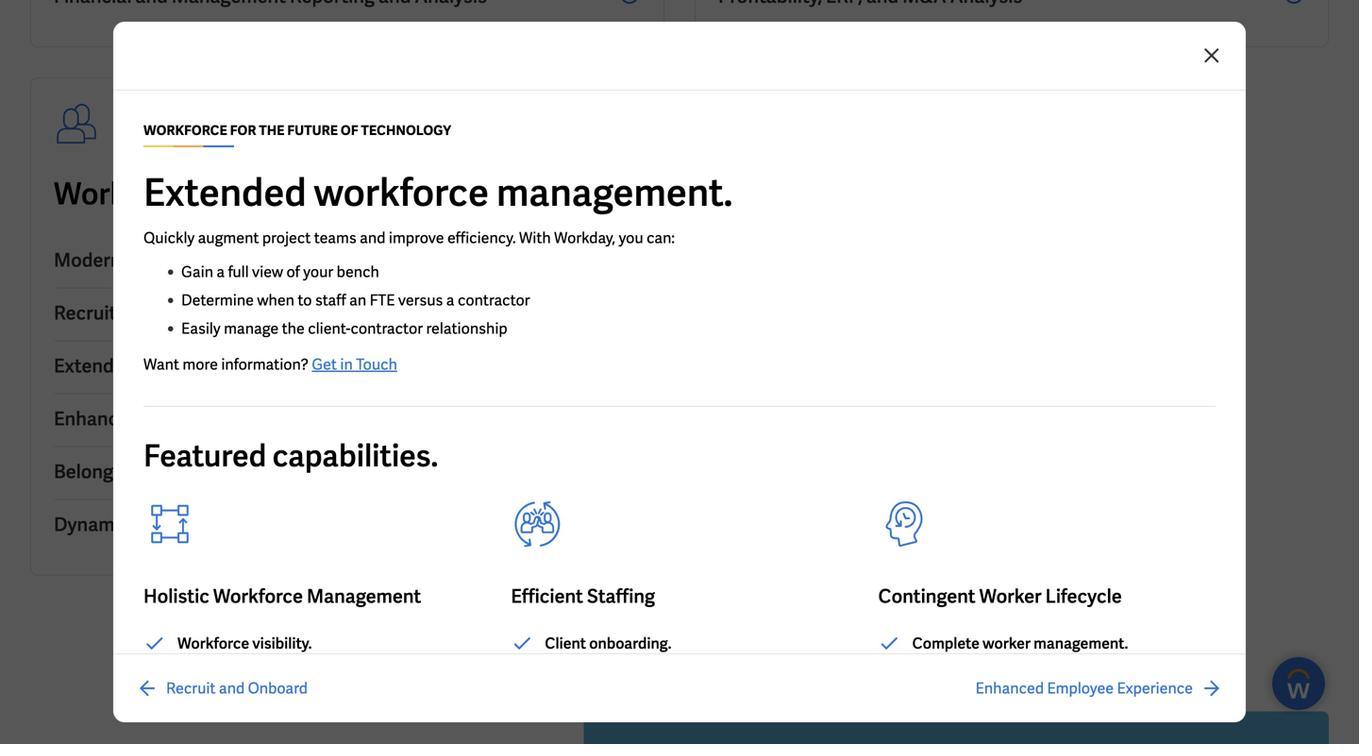 Task type: vqa. For each thing, say whether or not it's contained in the screenshot.


Task type: describe. For each thing, give the bounding box(es) containing it.
dynamic
[[54, 512, 130, 537]]

holistic
[[144, 584, 210, 609]]

skills
[[133, 512, 179, 537]]

experience for enhanced employee experience button to the right
[[1118, 679, 1194, 698]]

touch
[[356, 355, 398, 374]]

future
[[301, 174, 391, 213]]

worker
[[983, 634, 1031, 654]]

modernized hr service delivery
[[54, 248, 328, 272]]

management. for extended workforce management.
[[497, 168, 733, 217]]

can:
[[647, 228, 675, 248]]

and up skills
[[144, 459, 176, 484]]

curation
[[183, 512, 258, 537]]

service
[[189, 248, 253, 272]]

workforce up workforce visibility.
[[213, 584, 303, 609]]

hr
[[160, 248, 186, 272]]

gain
[[181, 262, 213, 282]]

manage
[[224, 319, 279, 339]]

staff
[[315, 290, 346, 310]]

extended for extended workforce management.
[[144, 168, 307, 217]]

client onboarding.
[[545, 634, 672, 654]]

holistic workforce management
[[144, 584, 421, 609]]

in
[[340, 355, 353, 374]]

complete worker management.
[[913, 634, 1129, 654]]

get
[[312, 355, 337, 374]]

determine
[[181, 290, 254, 310]]

onboarding.
[[590, 634, 672, 654]]

an
[[350, 290, 367, 310]]

1 horizontal spatial a
[[447, 290, 455, 310]]

of for future
[[396, 174, 424, 213]]

fte
[[370, 290, 395, 310]]

enhanced for enhanced employee experience button to the right
[[976, 679, 1045, 698]]

extended workforce management. dialog
[[0, 0, 1360, 744]]

your
[[303, 262, 334, 282]]

and down workforce visibility.
[[219, 679, 245, 698]]

future
[[287, 122, 338, 139]]

for
[[230, 122, 256, 139]]

workforce visibility.
[[178, 634, 312, 654]]

recruit inside extended workforce management. dialog
[[166, 679, 216, 698]]

dynamic skills curation button
[[54, 500, 641, 552]]

workforce down holistic
[[178, 634, 249, 654]]

employee for enhanced employee experience button to the right
[[1048, 679, 1115, 698]]

workforce
[[144, 122, 227, 139]]

want
[[144, 355, 179, 374]]

get in touch link
[[312, 355, 398, 374]]

with
[[519, 228, 551, 248]]

0 vertical spatial recruit and onboard
[[54, 301, 232, 325]]

0 horizontal spatial a
[[217, 262, 225, 282]]

0 vertical spatial the
[[249, 174, 295, 213]]

0 horizontal spatial enhanced employee experience button
[[54, 394, 641, 447]]

management for extended workforce management
[[233, 354, 347, 378]]

belonging and diversity button
[[54, 447, 641, 500]]

management for holistic workforce management
[[307, 584, 421, 609]]

workforce for the future of technology
[[144, 122, 451, 139]]

client-
[[308, 319, 351, 339]]

teams
[[314, 228, 357, 248]]

management. for complete worker management.
[[1034, 634, 1129, 654]]

lifecycle
[[1046, 584, 1123, 609]]

visibility.
[[252, 634, 312, 654]]

recruit and onboard button inside extended workforce management. dialog
[[136, 677, 308, 700]]

worker
[[980, 584, 1042, 609]]

of
[[341, 122, 358, 139]]



Task type: locate. For each thing, give the bounding box(es) containing it.
management down manage on the left top of page
[[233, 354, 347, 378]]

management inside dialog
[[307, 584, 421, 609]]

a left full
[[217, 262, 225, 282]]

experience inside extended workforce management. dialog
[[1118, 679, 1194, 698]]

1 vertical spatial a
[[447, 290, 455, 310]]

1 vertical spatial the
[[282, 319, 305, 339]]

extended inside dialog
[[144, 168, 307, 217]]

0 vertical spatial management.
[[497, 168, 733, 217]]

1 vertical spatial enhanced employee experience
[[976, 679, 1194, 698]]

management
[[233, 354, 347, 378], [307, 584, 421, 609]]

management down dynamic skills curation button
[[307, 584, 421, 609]]

1 horizontal spatial enhanced employee experience
[[976, 679, 1194, 698]]

the inside gain a full view of your bench determine when to staff an fte versus a contractor easily manage the client-contractor relationship
[[282, 319, 305, 339]]

gain a full view of your bench determine when to staff an fte versus a contractor easily manage the client-contractor relationship
[[181, 262, 530, 339]]

onboard inside extended workforce management. dialog
[[248, 679, 308, 698]]

1 vertical spatial management
[[307, 584, 421, 609]]

workforce
[[54, 174, 198, 213], [139, 354, 229, 378], [213, 584, 303, 609], [178, 634, 249, 654]]

full
[[228, 262, 249, 282]]

management. down lifecycle
[[1034, 634, 1129, 654]]

contractor
[[458, 290, 530, 310], [351, 319, 423, 339]]

1 vertical spatial management.
[[1034, 634, 1129, 654]]

employee down complete worker management.
[[1048, 679, 1115, 698]]

contractor up the relationship
[[458, 290, 530, 310]]

modernized hr service delivery button
[[54, 236, 641, 289]]

improve
[[389, 228, 444, 248]]

recruit and onboard button
[[54, 289, 641, 341], [136, 677, 308, 700]]

extended left the want
[[54, 354, 135, 378]]

workforce inside button
[[139, 354, 229, 378]]

quickly augment project teams and improve efficiency. with workday, you can:
[[144, 228, 675, 248]]

enhanced employee experience for enhanced employee experience button to the right
[[976, 679, 1194, 698]]

efficient staffing
[[511, 584, 656, 609]]

contractor down fte
[[351, 319, 423, 339]]

employee inside extended workforce management. dialog
[[1048, 679, 1115, 698]]

0 horizontal spatial employee
[[143, 407, 227, 431]]

enhanced employee experience button down in
[[54, 394, 641, 447]]

recruit and onboard
[[54, 301, 232, 325], [166, 679, 308, 698]]

delivery
[[257, 248, 328, 272]]

complete
[[913, 634, 980, 654]]

extended workforce management button
[[54, 341, 641, 394]]

enhanced employee experience button down complete worker management.
[[976, 677, 1224, 700]]

relationship
[[426, 319, 508, 339]]

project
[[262, 228, 311, 248]]

1 vertical spatial enhanced
[[976, 679, 1045, 698]]

of
[[396, 174, 424, 213], [287, 262, 300, 282]]

want more information? get in touch
[[144, 355, 398, 374]]

the
[[249, 174, 295, 213], [282, 319, 305, 339]]

experience for left enhanced employee experience button
[[231, 407, 327, 431]]

enhanced
[[54, 407, 140, 431], [976, 679, 1045, 698]]

0 vertical spatial enhanced
[[54, 407, 140, 431]]

recruit and onboard up the want
[[54, 301, 232, 325]]

bench
[[337, 262, 379, 282]]

the up the "project"
[[249, 174, 295, 213]]

0 horizontal spatial management.
[[497, 168, 733, 217]]

1 horizontal spatial employee
[[1048, 679, 1115, 698]]

enhanced employee experience inside extended workforce management. dialog
[[976, 679, 1194, 698]]

extended workforce management.
[[144, 168, 733, 217]]

of up quickly augment project teams and improve efficiency. with workday, you can:
[[396, 174, 424, 213]]

enhanced employee experience
[[54, 407, 327, 431], [976, 679, 1194, 698]]

management inside button
[[233, 354, 347, 378]]

extended workforce management
[[54, 354, 347, 378]]

onboard down visibility.
[[248, 679, 308, 698]]

enhanced up 'belonging'
[[54, 407, 140, 431]]

enhanced down worker
[[976, 679, 1045, 698]]

employee up featured
[[143, 407, 227, 431]]

1 horizontal spatial of
[[396, 174, 424, 213]]

0 horizontal spatial of
[[287, 262, 300, 282]]

1 vertical spatial extended
[[54, 354, 135, 378]]

enhanced employee experience for left enhanced employee experience button
[[54, 407, 327, 431]]

efficiency.
[[448, 228, 516, 248]]

0 horizontal spatial enhanced
[[54, 407, 140, 431]]

client
[[545, 634, 587, 654]]

0 vertical spatial a
[[217, 262, 225, 282]]

enhanced employee experience down complete worker management.
[[976, 679, 1194, 698]]

1 vertical spatial recruit and onboard
[[166, 679, 308, 698]]

diversity
[[180, 459, 256, 484]]

of for view
[[287, 262, 300, 282]]

a right versus
[[447, 290, 455, 310]]

workforce for the future of technology
[[54, 174, 588, 213]]

contingent worker lifecycle
[[879, 584, 1123, 609]]

idc infobrief for tech image
[[584, 712, 1330, 744]]

staffing
[[587, 584, 656, 609]]

technology
[[361, 122, 451, 139]]

1 horizontal spatial management.
[[1034, 634, 1129, 654]]

0 horizontal spatial enhanced employee experience
[[54, 407, 327, 431]]

0 vertical spatial enhanced employee experience
[[54, 407, 327, 431]]

0 horizontal spatial contractor
[[351, 319, 423, 339]]

you
[[619, 228, 644, 248]]

1 vertical spatial of
[[287, 262, 300, 282]]

management. up you
[[497, 168, 733, 217]]

belonging
[[54, 459, 140, 484]]

dynamic skills curation
[[54, 512, 258, 537]]

view
[[252, 262, 283, 282]]

recruit and onboard inside extended workforce management. dialog
[[166, 679, 308, 698]]

1 horizontal spatial enhanced employee experience button
[[976, 677, 1224, 700]]

0 horizontal spatial extended
[[54, 354, 135, 378]]

enhanced for left enhanced employee experience button
[[54, 407, 140, 431]]

easily
[[181, 319, 221, 339]]

workforce
[[314, 168, 489, 217]]

contingent
[[879, 584, 976, 609]]

and
[[360, 228, 386, 248], [120, 301, 153, 325], [144, 459, 176, 484], [219, 679, 245, 698]]

recruit
[[54, 301, 116, 325], [166, 679, 216, 698]]

employee for left enhanced employee experience button
[[143, 407, 227, 431]]

to
[[298, 290, 312, 310]]

enhanced employee experience up featured
[[54, 407, 327, 431]]

the down to
[[282, 319, 305, 339]]

of inside gain a full view of your bench determine when to staff an fte versus a contractor easily manage the client-contractor relationship
[[287, 262, 300, 282]]

efficient
[[511, 584, 584, 609]]

recruit down "modernized"
[[54, 301, 116, 325]]

1 vertical spatial recruit
[[166, 679, 216, 698]]

0 vertical spatial recruit
[[54, 301, 116, 325]]

modernized
[[54, 248, 156, 272]]

recruit and onboard down workforce visibility.
[[166, 679, 308, 698]]

onboard
[[156, 301, 232, 325], [248, 679, 308, 698]]

0 vertical spatial management
[[233, 354, 347, 378]]

1 vertical spatial experience
[[1118, 679, 1194, 698]]

0 vertical spatial of
[[396, 174, 424, 213]]

quickly
[[144, 228, 195, 248]]

extended up augment
[[144, 168, 307, 217]]

1 horizontal spatial contractor
[[458, 290, 530, 310]]

workforce up the quickly
[[54, 174, 198, 213]]

for
[[204, 174, 243, 213]]

capabilities.
[[273, 436, 439, 476]]

1 vertical spatial recruit and onboard button
[[136, 677, 308, 700]]

extended inside button
[[54, 354, 135, 378]]

experience
[[231, 407, 327, 431], [1118, 679, 1194, 698]]

1 horizontal spatial extended
[[144, 168, 307, 217]]

onboard down the gain
[[156, 301, 232, 325]]

more
[[183, 355, 218, 374]]

1 horizontal spatial recruit
[[166, 679, 216, 698]]

enhanced employee experience button
[[54, 394, 641, 447], [976, 677, 1224, 700]]

workday,
[[554, 228, 616, 248]]

1 vertical spatial enhanced employee experience button
[[976, 677, 1224, 700]]

of left 'your'
[[287, 262, 300, 282]]

1 vertical spatial employee
[[1048, 679, 1115, 698]]

technology
[[430, 174, 588, 213]]

1 horizontal spatial enhanced
[[976, 679, 1045, 698]]

0 vertical spatial enhanced employee experience button
[[54, 394, 641, 447]]

employee
[[143, 407, 227, 431], [1048, 679, 1115, 698]]

featured
[[144, 436, 267, 476]]

0 horizontal spatial onboard
[[156, 301, 232, 325]]

when
[[257, 290, 295, 310]]

0 horizontal spatial recruit
[[54, 301, 116, 325]]

1 horizontal spatial onboard
[[248, 679, 308, 698]]

extended
[[144, 168, 307, 217], [54, 354, 135, 378]]

recruit down workforce visibility.
[[166, 679, 216, 698]]

1 horizontal spatial experience
[[1118, 679, 1194, 698]]

versus
[[398, 290, 443, 310]]

augment
[[198, 228, 259, 248]]

and up bench
[[360, 228, 386, 248]]

featured capabilities.
[[144, 436, 439, 476]]

enhanced inside extended workforce management. dialog
[[976, 679, 1045, 698]]

0 vertical spatial experience
[[231, 407, 327, 431]]

management.
[[497, 168, 733, 217], [1034, 634, 1129, 654]]

1 vertical spatial contractor
[[351, 319, 423, 339]]

belonging and diversity
[[54, 459, 256, 484]]

0 vertical spatial extended
[[144, 168, 307, 217]]

and up the want
[[120, 301, 153, 325]]

1 vertical spatial onboard
[[248, 679, 308, 698]]

0 vertical spatial employee
[[143, 407, 227, 431]]

a
[[217, 262, 225, 282], [447, 290, 455, 310]]

the
[[259, 122, 285, 139]]

0 vertical spatial contractor
[[458, 290, 530, 310]]

workforce down easily on the left of the page
[[139, 354, 229, 378]]

0 horizontal spatial experience
[[231, 407, 327, 431]]

0 vertical spatial onboard
[[156, 301, 232, 325]]

0 vertical spatial recruit and onboard button
[[54, 289, 641, 341]]

extended for extended workforce management
[[54, 354, 135, 378]]

information?
[[221, 355, 309, 374]]



